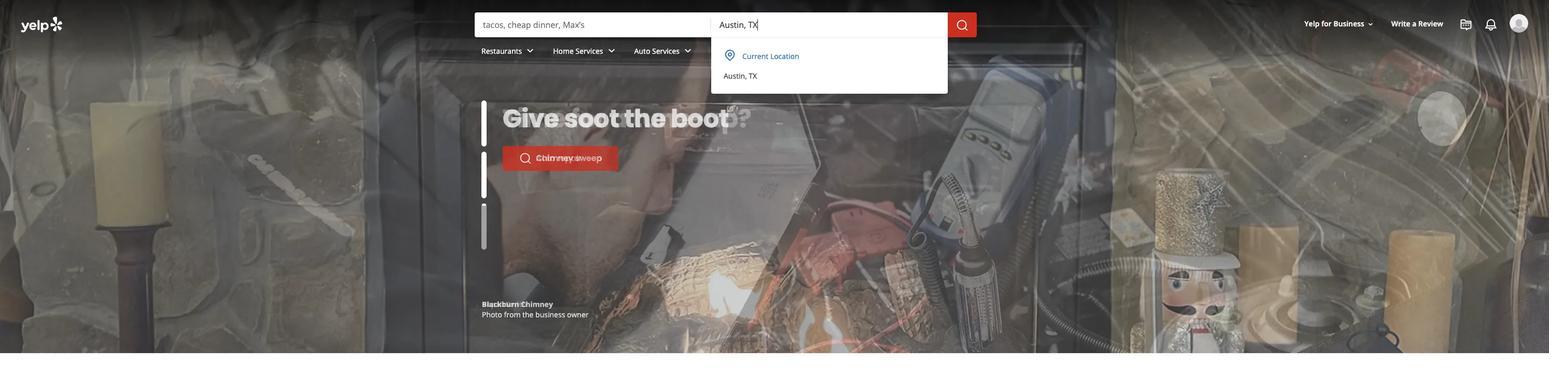 Task type: vqa. For each thing, say whether or not it's contained in the screenshot.
PROJECTS icon
yes



Task type: locate. For each thing, give the bounding box(es) containing it.
a left the tune-
[[611, 102, 628, 136]]

0 vertical spatial select slide image
[[482, 101, 487, 147]]

services inside 'link'
[[576, 46, 603, 56]]

auto repair link
[[503, 146, 598, 171]]

1 horizontal spatial services
[[652, 46, 680, 56]]

for up sweep at the top of page
[[571, 102, 606, 136]]

24 search v2 image inside the chimney sweep "link"
[[519, 153, 532, 165]]

austin,
[[724, 71, 747, 81]]

more link
[[703, 37, 752, 67]]

1 select slide image from the top
[[482, 101, 487, 147]]

24 chevron down v2 image right restaurants
[[524, 45, 537, 57]]

owner inside "blackburn chimney photo from the business owner"
[[567, 310, 589, 320]]

1 vertical spatial select slide image
[[482, 152, 487, 199]]

write
[[1392, 19, 1411, 29]]

4 24 chevron down v2 image from the left
[[731, 45, 744, 57]]

24 chevron down v2 image right "auto services"
[[682, 45, 694, 57]]

photo
[[482, 310, 502, 320], [482, 310, 502, 320]]

notifications image
[[1485, 19, 1498, 31]]

2 select slide image from the top
[[482, 152, 487, 199]]

current location
[[743, 51, 800, 61]]

tune-
[[633, 102, 705, 136]]

Find text field
[[483, 19, 703, 31]]

auto for auto repair
[[536, 153, 555, 165]]

2 services from the left
[[652, 46, 680, 56]]

yelp for business
[[1305, 19, 1365, 29]]

1 vertical spatial a
[[611, 102, 628, 136]]

0 horizontal spatial auto
[[536, 153, 555, 165]]

24 chevron down v2 image for home services
[[605, 45, 618, 57]]

for
[[1322, 19, 1332, 29], [571, 102, 606, 136]]

more
[[711, 46, 729, 56]]

0 vertical spatial for
[[1322, 19, 1332, 29]]

24 search v2 image inside auto repair link
[[519, 153, 532, 165]]

chimney inside "link"
[[536, 153, 573, 165]]

24 chevron down v2 image down find text box
[[605, 45, 618, 57]]

services inside 'link'
[[652, 46, 680, 56]]

photo inside "blackburn chimney photo from the business owner"
[[482, 310, 502, 320]]

2 24 chevron down v2 image from the left
[[605, 45, 618, 57]]

1 services from the left
[[576, 46, 603, 56]]

1 vertical spatial chimney
[[521, 300, 553, 310]]

1 horizontal spatial a
[[1413, 19, 1417, 29]]

repairsmith
[[482, 300, 527, 310]]

for for yelp
[[1322, 19, 1332, 29]]

24 chevron down v2 image inside more link
[[731, 45, 744, 57]]

1 vertical spatial auto
[[536, 153, 555, 165]]

1 vertical spatial for
[[571, 102, 606, 136]]

blackburn
[[482, 300, 519, 310]]

the
[[624, 102, 666, 136], [523, 310, 534, 320], [523, 310, 534, 320]]

24 chevron down v2 image
[[524, 45, 537, 57], [605, 45, 618, 57], [682, 45, 694, 57], [731, 45, 744, 57]]

16 chevron down v2 image
[[1367, 20, 1375, 28]]

write a review
[[1392, 19, 1444, 29]]

24 chevron down v2 image for auto services
[[682, 45, 694, 57]]

services for auto services
[[652, 46, 680, 56]]

for right yelp
[[1322, 19, 1332, 29]]

0 vertical spatial auto
[[634, 46, 650, 56]]

1 horizontal spatial for
[[1322, 19, 1332, 29]]

0 vertical spatial a
[[1413, 19, 1417, 29]]

yelp
[[1305, 19, 1320, 29]]

0 vertical spatial chimney
[[536, 153, 573, 165]]

services
[[576, 46, 603, 56], [652, 46, 680, 56]]

blackburn chimney link
[[482, 300, 553, 310]]

repairsmith photo from the business owner
[[482, 300, 589, 320]]

repair
[[557, 153, 582, 165]]

0 horizontal spatial services
[[576, 46, 603, 56]]

auto inside 'link'
[[634, 46, 650, 56]]

24 search v2 image
[[519, 153, 532, 165], [519, 153, 532, 165]]

write a review link
[[1388, 15, 1448, 33]]

None search field
[[0, 0, 1550, 111], [475, 12, 979, 37], [0, 0, 1550, 111], [475, 12, 979, 37]]

up?
[[705, 102, 752, 136]]

none field find
[[483, 19, 703, 31]]

photo inside repairsmith photo from the business owner
[[482, 310, 502, 320]]

24 chevron down v2 image right the more
[[731, 45, 744, 57]]

0 horizontal spatial for
[[571, 102, 606, 136]]

from inside repairsmith photo from the business owner
[[504, 310, 521, 320]]

owner
[[567, 310, 589, 320], [567, 310, 589, 320]]

1 24 chevron down v2 image from the left
[[524, 45, 537, 57]]

  text field
[[720, 19, 940, 31]]

1 horizontal spatial auto
[[634, 46, 650, 56]]

current
[[743, 51, 769, 61]]

for inside button
[[1322, 19, 1332, 29]]

auto
[[634, 46, 650, 56], [536, 153, 555, 165]]

24 chevron down v2 image inside home services 'link'
[[605, 45, 618, 57]]

24 chevron down v2 image inside auto services 'link'
[[682, 45, 694, 57]]

chimney
[[536, 153, 573, 165], [521, 300, 553, 310]]

from
[[504, 310, 521, 320], [504, 310, 521, 320]]

sweep
[[575, 153, 602, 165]]

a right write
[[1413, 19, 1417, 29]]

user actions element
[[1297, 13, 1543, 77]]

business
[[536, 310, 565, 320], [536, 310, 565, 320]]

austin, tx
[[724, 71, 757, 81]]

tx
[[749, 71, 757, 81]]

  text field inside explore banner section banner
[[720, 19, 940, 31]]

select slide image
[[482, 101, 487, 147], [482, 152, 487, 199]]

time
[[503, 102, 566, 136]]

a
[[1413, 19, 1417, 29], [611, 102, 628, 136]]

None field
[[483, 19, 703, 31], [720, 19, 940, 31], [720, 19, 940, 31]]

24 chevron down v2 image inside restaurants link
[[524, 45, 537, 57]]

3 24 chevron down v2 image from the left
[[682, 45, 694, 57]]



Task type: describe. For each thing, give the bounding box(es) containing it.
time for a tune-up?
[[503, 102, 752, 136]]

24 marker v2 image
[[724, 50, 736, 62]]

austin, tx link
[[718, 67, 940, 86]]

business inside repairsmith photo from the business owner
[[536, 310, 565, 320]]

24 search v2 image for time for a tune-up?
[[519, 153, 532, 165]]

owner inside repairsmith photo from the business owner
[[567, 310, 589, 320]]

search image
[[956, 19, 969, 31]]

chimney inside "blackburn chimney photo from the business owner"
[[521, 300, 553, 310]]

services for home services
[[576, 46, 603, 56]]

chimney sweep link
[[503, 146, 619, 171]]

business
[[1334, 19, 1365, 29]]

the inside "blackburn chimney photo from the business owner"
[[523, 310, 534, 320]]

location
[[771, 51, 800, 61]]

24 search v2 image for give soot the boot
[[519, 153, 532, 165]]

auto services link
[[626, 37, 703, 67]]

soot
[[564, 102, 619, 136]]

yelp for business button
[[1301, 15, 1379, 33]]

auto for auto services
[[634, 46, 650, 56]]

home services
[[553, 46, 603, 56]]

explore banner section banner
[[0, 0, 1550, 354]]

24 chevron down v2 image for more
[[731, 45, 744, 57]]

review
[[1419, 19, 1444, 29]]

business inside "blackburn chimney photo from the business owner"
[[536, 310, 565, 320]]

give
[[503, 102, 559, 136]]

boot
[[671, 102, 729, 136]]

home services link
[[545, 37, 626, 67]]

for for time
[[571, 102, 606, 136]]

restaurants
[[482, 46, 522, 56]]

blackburn chimney photo from the business owner
[[482, 300, 589, 320]]

from inside "blackburn chimney photo from the business owner"
[[504, 310, 521, 320]]

bjord u. image
[[1510, 14, 1529, 33]]

24 chevron down v2 image for restaurants
[[524, 45, 537, 57]]

auto services
[[634, 46, 680, 56]]

give soot the boot
[[503, 102, 729, 136]]

auto repair
[[536, 153, 582, 165]]

projects image
[[1460, 19, 1473, 31]]

business categories element
[[473, 37, 1529, 67]]

restaurants link
[[473, 37, 545, 67]]

current location link
[[718, 46, 942, 67]]

the inside repairsmith photo from the business owner
[[523, 310, 534, 320]]

Near text field
[[720, 19, 940, 31]]

a inside write a review link
[[1413, 19, 1417, 29]]

chimney sweep
[[536, 153, 602, 165]]

repairsmith link
[[482, 300, 527, 310]]

home
[[553, 46, 574, 56]]

0 horizontal spatial a
[[611, 102, 628, 136]]



